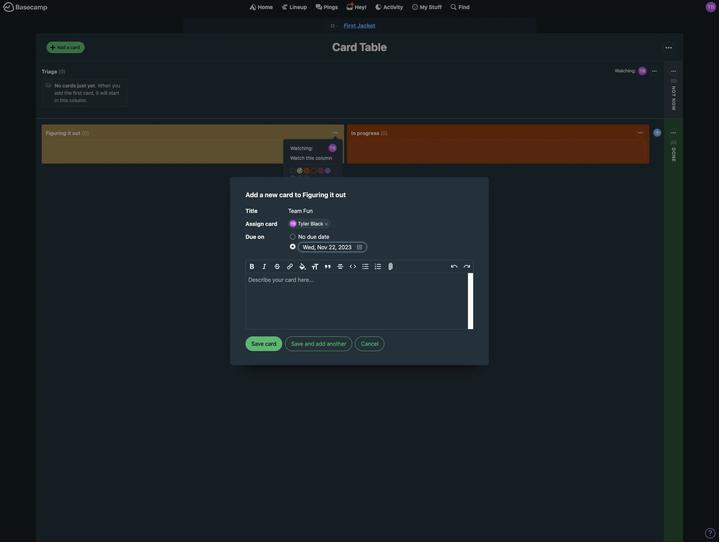 Task type: locate. For each thing, give the bounding box(es) containing it.
add card link
[[289, 187, 338, 196]]

1 vertical spatial a
[[260, 191, 264, 199]]

Type a card title… text field
[[288, 205, 474, 217]]

2 vertical spatial watching:
[[630, 153, 652, 159]]

tyler
[[298, 221, 310, 227]]

to
[[295, 191, 301, 199]]

n down t
[[672, 98, 677, 102]]

Type names to assign… text field
[[331, 219, 474, 229]]

0 vertical spatial o
[[672, 90, 677, 94]]

cards
[[62, 83, 76, 89]]

no
[[55, 83, 61, 89], [299, 234, 306, 240]]

my
[[420, 4, 428, 10]]

Choose date… field
[[299, 243, 367, 252]]

add up triage (0)
[[57, 44, 66, 50]]

3 o from the top
[[672, 151, 677, 155]]

in
[[55, 97, 59, 103]]

card
[[332, 40, 357, 54]]

save and add another
[[291, 341, 347, 347]]

figuring right to
[[303, 191, 329, 199]]

card,
[[83, 90, 95, 96]]

first
[[73, 90, 82, 96]]

0 horizontal spatial add
[[55, 90, 63, 96]]

hey! button
[[347, 4, 367, 11]]

d
[[672, 148, 677, 151]]

o up w
[[672, 90, 677, 94]]

1 vertical spatial no
[[299, 234, 306, 240]]

switch accounts image
[[3, 2, 48, 13]]

1 horizontal spatial it
[[96, 90, 99, 96]]

card table
[[332, 40, 387, 54]]

tyler black image
[[328, 143, 338, 153]]

add card
[[291, 189, 311, 194]]

in
[[351, 130, 356, 136]]

figuring
[[46, 130, 66, 136], [303, 191, 329, 199]]

0 vertical spatial add
[[55, 90, 63, 96]]

triage link
[[42, 68, 57, 74]]

cancel
[[361, 341, 379, 347]]

(0) right figuring it out link
[[82, 130, 89, 136]]

. when you add the first card, it will start in this column.
[[55, 83, 120, 103]]

1 vertical spatial it
[[68, 130, 71, 136]]

lineup link
[[282, 4, 307, 11]]

0 vertical spatial tyler black image
[[706, 2, 717, 12]]

0 vertical spatial a
[[67, 44, 69, 50]]

add inside button
[[316, 341, 326, 347]]

pings
[[324, 4, 338, 10]]

add up title
[[246, 191, 258, 199]]

color it red image
[[311, 168, 317, 173]]

(0) up d
[[671, 140, 677, 145]]

activity link
[[375, 4, 403, 11]]

activity
[[384, 4, 403, 10]]

1 vertical spatial tyler black image
[[638, 66, 648, 76]]

rename link
[[289, 212, 338, 221]]

assign card
[[246, 221, 278, 227]]

0 vertical spatial watching:
[[615, 68, 637, 74]]

yet
[[87, 83, 95, 89]]

1 horizontal spatial add
[[246, 191, 258, 199]]

first jacket
[[344, 22, 376, 29]]

assign
[[246, 221, 264, 227]]

2 horizontal spatial add
[[291, 189, 300, 194]]

0 vertical spatial n
[[672, 98, 677, 102]]

it down color it purple image
[[330, 191, 334, 199]]

table
[[360, 40, 387, 54]]

it
[[96, 90, 99, 96], [68, 130, 71, 136], [330, 191, 334, 199]]

2 o from the top
[[672, 102, 677, 106]]

1 vertical spatial figuring
[[303, 191, 329, 199]]

no left due
[[299, 234, 306, 240]]

0 vertical spatial out
[[72, 130, 81, 136]]

1 horizontal spatial add
[[316, 341, 326, 347]]

a
[[67, 44, 69, 50], [260, 191, 264, 199]]

title
[[246, 208, 258, 214]]

add up in
[[55, 90, 63, 96]]

it down this
[[68, 130, 71, 136]]

2 vertical spatial it
[[330, 191, 334, 199]]

1 vertical spatial o
[[672, 102, 677, 106]]

0 horizontal spatial figuring
[[46, 130, 66, 136]]

o up e
[[672, 151, 677, 155]]

figuring down in
[[46, 130, 66, 136]]

black
[[311, 221, 324, 227]]

will
[[100, 90, 108, 96]]

(0)
[[59, 68, 66, 74], [671, 78, 677, 84], [82, 130, 89, 136], [381, 130, 388, 136], [671, 140, 677, 145]]

start
[[109, 90, 119, 96]]

no cards just yet
[[55, 83, 95, 89]]

on
[[258, 234, 265, 240]]

n
[[672, 98, 677, 102], [672, 155, 677, 159]]

no inside add it to the schedule? option group
[[299, 234, 306, 240]]

add right and
[[316, 341, 326, 347]]

add
[[55, 90, 63, 96], [316, 341, 326, 347]]

figuring it out (0)
[[46, 130, 89, 136]]

e
[[672, 159, 677, 162]]

lineup
[[290, 4, 307, 10]]

2 vertical spatial o
[[672, 151, 677, 155]]

add for add a new card to figuring it out
[[246, 191, 258, 199]]

o for d o n e
[[672, 151, 677, 155]]

it left 'will'
[[96, 90, 99, 96]]

home link
[[250, 4, 273, 11]]

color it yellow image
[[297, 168, 303, 173]]

first jacket link
[[344, 22, 376, 29]]

2 horizontal spatial it
[[330, 191, 334, 199]]

card
[[71, 44, 80, 50], [301, 189, 311, 194], [279, 191, 294, 199], [265, 221, 278, 227]]

1 horizontal spatial a
[[260, 191, 264, 199]]

1 horizontal spatial no
[[299, 234, 306, 240]]

0 vertical spatial it
[[96, 90, 99, 96]]

1 n from the top
[[672, 98, 677, 102]]

tyler black ×
[[298, 221, 328, 227]]

1 horizontal spatial tyler black image
[[706, 2, 717, 12]]

find
[[459, 4, 470, 10]]

jacket
[[358, 22, 376, 29]]

color it purple image
[[325, 168, 331, 173]]

hey!
[[355, 4, 367, 10]]

a for card
[[67, 44, 69, 50]]

1 vertical spatial out
[[336, 191, 346, 199]]

color it blue image
[[290, 176, 296, 181]]

when
[[98, 83, 111, 89]]

1 o from the top
[[672, 90, 677, 94]]

1 vertical spatial add
[[316, 341, 326, 347]]

out
[[72, 130, 81, 136], [336, 191, 346, 199]]

1 vertical spatial watching:
[[291, 145, 313, 151]]

add down color it blue icon
[[291, 189, 300, 194]]

o down t
[[672, 102, 677, 106]]

add
[[57, 44, 66, 50], [291, 189, 300, 194], [246, 191, 258, 199]]

0 horizontal spatial add
[[57, 44, 66, 50]]

0 horizontal spatial no
[[55, 83, 61, 89]]

just
[[77, 83, 86, 89]]

cancel link
[[355, 337, 385, 351]]

no left cards
[[55, 83, 61, 89]]

add for add a card
[[57, 44, 66, 50]]

d o n e
[[672, 148, 677, 162]]

.
[[95, 83, 97, 89]]

figuring it out link
[[46, 130, 81, 136]]

None submit
[[628, 100, 677, 109], [289, 154, 338, 162], [628, 162, 677, 171], [289, 200, 338, 208], [289, 221, 338, 230], [289, 230, 338, 239], [246, 337, 283, 351], [628, 100, 677, 109], [289, 154, 338, 162], [628, 162, 677, 171], [289, 200, 338, 208], [289, 221, 338, 230], [289, 230, 338, 239], [246, 337, 283, 351]]

0 horizontal spatial tyler black image
[[638, 66, 648, 76]]

progress
[[357, 130, 380, 136]]

the
[[64, 90, 72, 96]]

watching:
[[615, 68, 637, 74], [291, 145, 313, 151], [630, 153, 652, 159]]

0 horizontal spatial a
[[67, 44, 69, 50]]

t
[[672, 94, 677, 97]]

add a new card to figuring it out
[[246, 191, 346, 199]]

(0) up the "n"
[[671, 78, 677, 84]]

n down d
[[672, 155, 677, 159]]

in progress (0)
[[351, 130, 388, 136]]

0 vertical spatial figuring
[[46, 130, 66, 136]]

add it to the schedule? option group
[[290, 232, 474, 253]]

add for add card
[[291, 189, 300, 194]]

1 vertical spatial n
[[672, 155, 677, 159]]

0 vertical spatial no
[[55, 83, 61, 89]]

option group
[[289, 166, 338, 183]]

o
[[672, 90, 677, 94], [672, 102, 677, 106], [672, 151, 677, 155]]

color it brown image
[[304, 176, 310, 181]]

tyler black image
[[706, 2, 717, 12], [638, 66, 648, 76]]

color it orange image
[[304, 168, 310, 173]]

0 horizontal spatial out
[[72, 130, 81, 136]]

main element
[[0, 0, 720, 14]]

triage (0)
[[42, 68, 66, 74]]



Task type: vqa. For each thing, say whether or not it's contained in the screenshot.
Set up your contractor, vendor, etc. People outside Rogue Enterprises can collaborate on projects with you, but they won't be able to create projects, invite people to the account, add people to projects, or be admins.
no



Task type: describe. For each thing, give the bounding box(es) containing it.
no for no cards just yet
[[55, 83, 61, 89]]

you
[[112, 83, 120, 89]]

(0) right triage link
[[59, 68, 66, 74]]

pings button
[[316, 4, 338, 11]]

n o t n o w
[[672, 86, 677, 111]]

save and add another button
[[285, 337, 353, 351]]

triage
[[42, 68, 57, 74]]

another
[[327, 341, 347, 347]]

it inside the . when you add the first card, it will start in this column.
[[96, 90, 99, 96]]

this
[[60, 97, 68, 103]]

save
[[291, 341, 304, 347]]

2 n from the top
[[672, 155, 677, 159]]

0 horizontal spatial it
[[68, 130, 71, 136]]

add a card link
[[46, 42, 85, 53]]

w
[[672, 106, 677, 111]]

no due date
[[299, 234, 330, 240]]

tyler black image inside main 'element'
[[706, 2, 717, 12]]

× link
[[323, 220, 330, 227]]

color it pink image
[[318, 168, 324, 173]]

find button
[[451, 4, 470, 11]]

due on
[[246, 234, 265, 240]]

due
[[246, 234, 256, 240]]

a for new
[[260, 191, 264, 199]]

n
[[672, 86, 677, 90]]

column.
[[69, 97, 87, 103]]

add a card
[[57, 44, 80, 50]]

my stuff
[[420, 4, 442, 10]]

color it green image
[[297, 176, 303, 181]]

home
[[258, 4, 273, 10]]

1 horizontal spatial out
[[336, 191, 346, 199]]

no for no due date
[[299, 234, 306, 240]]

1 horizontal spatial figuring
[[303, 191, 329, 199]]

rename
[[291, 214, 309, 220]]

due
[[307, 234, 317, 240]]

date
[[318, 234, 330, 240]]

stuff
[[429, 4, 442, 10]]

o for n o t n o w
[[672, 90, 677, 94]]

and
[[305, 341, 315, 347]]

add inside the . when you add the first card, it will start in this column.
[[55, 90, 63, 96]]

×
[[325, 221, 328, 227]]

new
[[265, 191, 278, 199]]

(0) right progress
[[381, 130, 388, 136]]

in progress link
[[351, 130, 380, 136]]

first
[[344, 22, 356, 29]]

color it white image
[[290, 168, 296, 173]]

Describe your card here… text field
[[246, 273, 474, 329]]

my stuff button
[[412, 4, 442, 11]]



